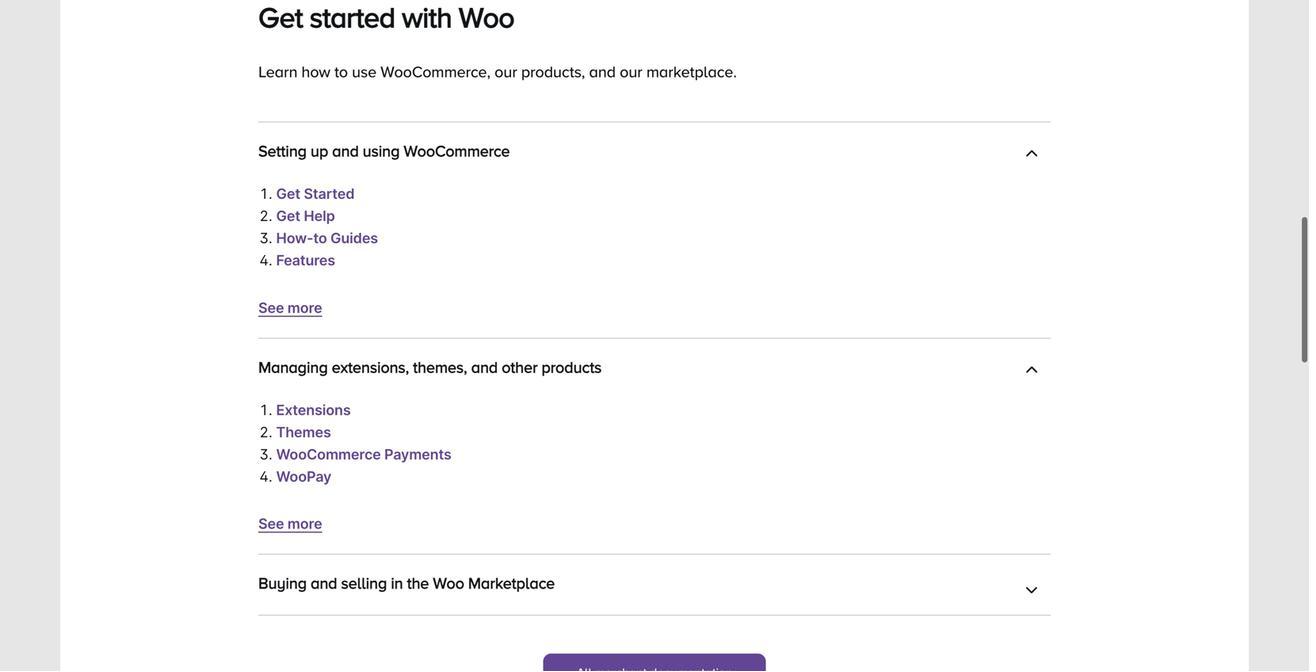 Task type: describe. For each thing, give the bounding box(es) containing it.
how
[[302, 63, 330, 81]]

buying
[[258, 574, 307, 592]]

with
[[402, 1, 452, 33]]

extensions
[[276, 401, 351, 419]]

and left selling
[[311, 574, 337, 592]]

see more for managing
[[258, 515, 322, 533]]

1 horizontal spatial marketplace
[[468, 574, 555, 592]]

to inside get started get help how-to guides features
[[313, 230, 327, 247]]

how-
[[276, 230, 313, 247]]

1 horizontal spatial help
[[364, 617, 395, 635]]

and right products,
[[589, 63, 616, 81]]

chevron up image for managing extensions, themes, and other products
[[1026, 364, 1038, 380]]

how-to guides link
[[276, 230, 378, 247]]

see for setting up and using woocommerce
[[258, 299, 284, 317]]

setting up and using woocommerce
[[258, 142, 510, 160]]

extensions themes woocommerce payments woopay
[[276, 401, 452, 485]]

see more for setting
[[258, 299, 322, 317]]

themes
[[276, 424, 331, 441]]

the
[[407, 574, 429, 592]]

and right up
[[332, 142, 359, 160]]

more for managing
[[288, 515, 322, 533]]

woopay link
[[276, 468, 331, 485]]

payments
[[384, 446, 452, 463]]

0 vertical spatial woo
[[459, 1, 514, 33]]

up
[[311, 142, 328, 160]]

2 our from the left
[[620, 63, 643, 81]]

guides
[[330, 230, 378, 247]]

help inside get started get help how-to guides features
[[304, 207, 335, 225]]

selling
[[341, 574, 387, 592]]

themes link
[[276, 424, 331, 441]]

more for setting
[[288, 299, 322, 317]]

learn how to use woocommerce, our products, and our marketplace.
[[258, 63, 737, 81]]

setting
[[258, 142, 307, 160]]

in
[[391, 574, 403, 592]]

other
[[502, 358, 538, 376]]

get started with woo
[[258, 1, 514, 33]]

get help link
[[276, 207, 335, 225]]

features link
[[276, 252, 335, 269]]

themes,
[[413, 358, 467, 376]]

woocommerce payments link
[[276, 446, 452, 463]]

products,
[[521, 63, 585, 81]]



Task type: locate. For each thing, give the bounding box(es) containing it.
see down features link
[[258, 299, 284, 317]]

get for get started get help how-to guides features
[[276, 185, 300, 203]]

get up how-
[[276, 207, 300, 225]]

0 vertical spatial woocommerce
[[404, 142, 510, 160]]

2 chevron up image from the top
[[1026, 364, 1038, 380]]

1 vertical spatial to
[[313, 230, 327, 247]]

started
[[304, 185, 355, 203]]

more down the 'woopay' "link"
[[288, 515, 322, 533]]

see more
[[258, 299, 322, 317], [258, 515, 322, 533]]

help down selling
[[364, 617, 395, 635]]

see down the 'woopay' "link"
[[258, 515, 284, 533]]

see more link down the 'woopay' "link"
[[258, 515, 322, 533]]

marketplace help
[[276, 617, 395, 635]]

1 vertical spatial get
[[276, 185, 300, 203]]

woocommerce,
[[381, 63, 491, 81]]

1 see more link from the top
[[258, 299, 322, 317]]

2 see more from the top
[[258, 515, 322, 533]]

marketplace help link
[[276, 617, 395, 635]]

woo up 'learn how to use woocommerce, our products, and our marketplace.'
[[459, 1, 514, 33]]

2 more from the top
[[288, 515, 322, 533]]

woo right the
[[433, 574, 464, 592]]

0 vertical spatial see more
[[258, 299, 322, 317]]

1 horizontal spatial our
[[620, 63, 643, 81]]

2 vertical spatial get
[[276, 207, 300, 225]]

using
[[363, 142, 400, 160]]

1 vertical spatial see more link
[[258, 515, 322, 533]]

our
[[495, 63, 517, 81], [620, 63, 643, 81]]

1 vertical spatial see
[[258, 515, 284, 533]]

see more link for setting
[[258, 299, 322, 317]]

see more link down features at the left top
[[258, 299, 322, 317]]

see for managing extensions, themes, and other products
[[258, 515, 284, 533]]

1 our from the left
[[495, 63, 517, 81]]

extensions link
[[276, 401, 351, 419]]

0 horizontal spatial to
[[313, 230, 327, 247]]

chevron up image
[[1026, 580, 1038, 596]]

marketplace
[[468, 574, 555, 592], [276, 617, 361, 635]]

features
[[276, 252, 335, 269]]

1 vertical spatial marketplace
[[276, 617, 361, 635]]

1 vertical spatial chevron up image
[[1026, 364, 1038, 380]]

get started get help how-to guides features
[[276, 185, 378, 269]]

0 vertical spatial see more link
[[258, 299, 322, 317]]

started
[[310, 1, 395, 33]]

use
[[352, 63, 377, 81]]

more down features at the left top
[[288, 299, 322, 317]]

get
[[258, 1, 303, 33], [276, 185, 300, 203], [276, 207, 300, 225]]

1 vertical spatial woo
[[433, 574, 464, 592]]

1 horizontal spatial woocommerce
[[404, 142, 510, 160]]

our left marketplace.
[[620, 63, 643, 81]]

to up features at the left top
[[313, 230, 327, 247]]

buying and selling in the woo marketplace
[[258, 574, 555, 592]]

woo
[[459, 1, 514, 33], [433, 574, 464, 592]]

marketplace.
[[647, 63, 737, 81]]

woocommerce right using
[[404, 142, 510, 160]]

see more link for managing
[[258, 515, 322, 533]]

learn
[[258, 63, 298, 81]]

help down 'get started' link
[[304, 207, 335, 225]]

to
[[334, 63, 348, 81], [313, 230, 327, 247]]

1 horizontal spatial to
[[334, 63, 348, 81]]

our left products,
[[495, 63, 517, 81]]

1 vertical spatial see more
[[258, 515, 322, 533]]

1 more from the top
[[288, 299, 322, 317]]

0 horizontal spatial our
[[495, 63, 517, 81]]

2 see from the top
[[258, 515, 284, 533]]

0 horizontal spatial woocommerce
[[276, 446, 381, 463]]

0 vertical spatial get
[[258, 1, 303, 33]]

and
[[589, 63, 616, 81], [332, 142, 359, 160], [471, 358, 498, 376], [311, 574, 337, 592]]

0 vertical spatial marketplace
[[468, 574, 555, 592]]

managing
[[258, 358, 328, 376]]

get started link
[[276, 185, 355, 203]]

to left use
[[334, 63, 348, 81]]

1 see more from the top
[[258, 299, 322, 317]]

woocommerce
[[404, 142, 510, 160], [276, 446, 381, 463]]

get up learn
[[258, 1, 303, 33]]

1 chevron up image from the top
[[1026, 148, 1038, 164]]

see more link
[[258, 299, 322, 317], [258, 515, 322, 533]]

0 vertical spatial more
[[288, 299, 322, 317]]

2 see more link from the top
[[258, 515, 322, 533]]

see
[[258, 299, 284, 317], [258, 515, 284, 533]]

see more down the 'woopay' "link"
[[258, 515, 322, 533]]

1 vertical spatial more
[[288, 515, 322, 533]]

woocommerce up woopay on the left bottom
[[276, 446, 381, 463]]

chevron up image for setting up and using woocommerce
[[1026, 148, 1038, 164]]

get up get help link
[[276, 185, 300, 203]]

0 vertical spatial help
[[304, 207, 335, 225]]

products
[[542, 358, 602, 376]]

0 vertical spatial to
[[334, 63, 348, 81]]

help
[[304, 207, 335, 225], [364, 617, 395, 635]]

more
[[288, 299, 322, 317], [288, 515, 322, 533]]

0 vertical spatial see
[[258, 299, 284, 317]]

managing extensions, themes, and other products
[[258, 358, 602, 376]]

0 vertical spatial chevron up image
[[1026, 148, 1038, 164]]

extensions,
[[332, 358, 409, 376]]

woocommerce inside extensions themes woocommerce payments woopay
[[276, 446, 381, 463]]

1 see from the top
[[258, 299, 284, 317]]

woopay
[[276, 468, 331, 485]]

see more down features at the left top
[[258, 299, 322, 317]]

chevron up image
[[1026, 148, 1038, 164], [1026, 364, 1038, 380]]

0 horizontal spatial marketplace
[[276, 617, 361, 635]]

1 vertical spatial help
[[364, 617, 395, 635]]

0 horizontal spatial help
[[304, 207, 335, 225]]

1 vertical spatial woocommerce
[[276, 446, 381, 463]]

and left other
[[471, 358, 498, 376]]

get for get started with woo
[[258, 1, 303, 33]]



Task type: vqa. For each thing, say whether or not it's contained in the screenshot.
WOOPAY link
yes



